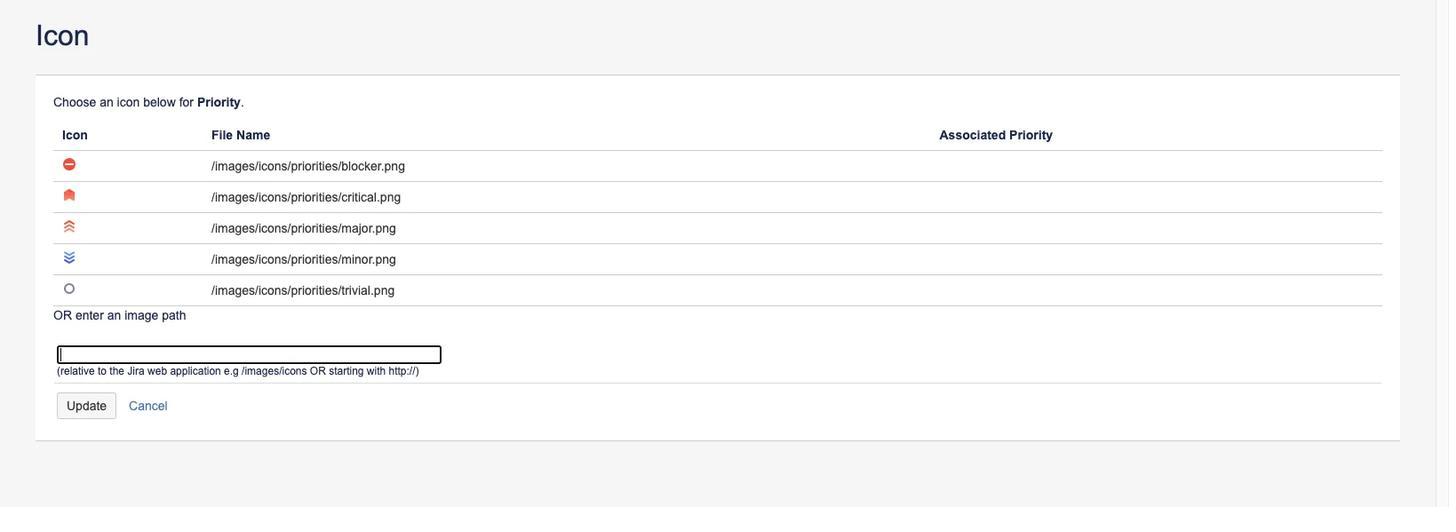 Task type: describe. For each thing, give the bounding box(es) containing it.
or enter an image path
[[53, 308, 186, 323]]

name
[[236, 128, 270, 142]]

image
[[125, 308, 158, 323]]

path
[[162, 308, 186, 323]]

icon
[[117, 95, 140, 109]]

none text field inside icon main content
[[57, 346, 442, 364]]

/images/icons/priorities/blocker.png
[[212, 159, 405, 173]]

choose
[[53, 95, 96, 109]]

1 vertical spatial icon
[[62, 128, 88, 142]]

cancel
[[129, 399, 168, 413]]

/images/icons
[[242, 365, 307, 378]]

file name
[[212, 128, 270, 142]]

0 vertical spatial icon
[[36, 20, 89, 52]]

http://)
[[389, 365, 419, 378]]

0 vertical spatial an
[[100, 95, 114, 109]]

/images/icons/priorities/critical.png
[[212, 190, 401, 204]]

(relative to the jira web application e.g /images/icons or starting with http://)
[[57, 365, 419, 378]]

/images/icons/priorities/major.png
[[212, 221, 396, 236]]

1 vertical spatial an
[[107, 308, 121, 323]]

/images/icons/priorities/trivial.png
[[212, 284, 395, 298]]

/images/icons/priorities/minor.png
[[212, 252, 396, 267]]

enter
[[75, 308, 104, 323]]

.
[[241, 95, 244, 109]]



Task type: locate. For each thing, give the bounding box(es) containing it.
starting
[[329, 365, 364, 378]]

icon
[[36, 20, 89, 52], [62, 128, 88, 142]]

an
[[100, 95, 114, 109], [107, 308, 121, 323]]

0 vertical spatial or
[[53, 308, 72, 323]]

1 vertical spatial or
[[310, 365, 326, 378]]

cancel link
[[128, 393, 169, 420]]

none button inside icon main content
[[57, 393, 117, 420]]

priority
[[197, 95, 241, 109], [1010, 128, 1053, 142]]

application
[[170, 365, 221, 378]]

an left icon
[[100, 95, 114, 109]]

choose an icon below for priority .
[[53, 95, 244, 109]]

to
[[98, 365, 107, 378]]

an right enter
[[107, 308, 121, 323]]

web
[[148, 365, 167, 378]]

associated priority
[[940, 128, 1053, 142]]

0 horizontal spatial priority
[[197, 95, 241, 109]]

priority right the associated
[[1010, 128, 1053, 142]]

icon down the choose
[[62, 128, 88, 142]]

None text field
[[57, 346, 442, 364]]

jira
[[127, 365, 145, 378]]

e.g
[[224, 365, 239, 378]]

None button
[[57, 393, 117, 420]]

(relative
[[57, 365, 95, 378]]

1 horizontal spatial or
[[310, 365, 326, 378]]

below
[[143, 95, 176, 109]]

for
[[179, 95, 194, 109]]

associated
[[940, 128, 1006, 142]]

0 vertical spatial priority
[[197, 95, 241, 109]]

1 horizontal spatial priority
[[1010, 128, 1053, 142]]

icon main content
[[36, 0, 1401, 442]]

file
[[212, 128, 233, 142]]

or left enter
[[53, 308, 72, 323]]

0 horizontal spatial or
[[53, 308, 72, 323]]

priority right for
[[197, 95, 241, 109]]

1 vertical spatial priority
[[1010, 128, 1053, 142]]

or left starting
[[310, 365, 326, 378]]

or
[[53, 308, 72, 323], [310, 365, 326, 378]]

with
[[367, 365, 386, 378]]

the
[[110, 365, 124, 378]]

icon up the choose
[[36, 20, 89, 52]]



Task type: vqa. For each thing, say whether or not it's contained in the screenshot.
Choose An Icon Below For Priority .
yes



